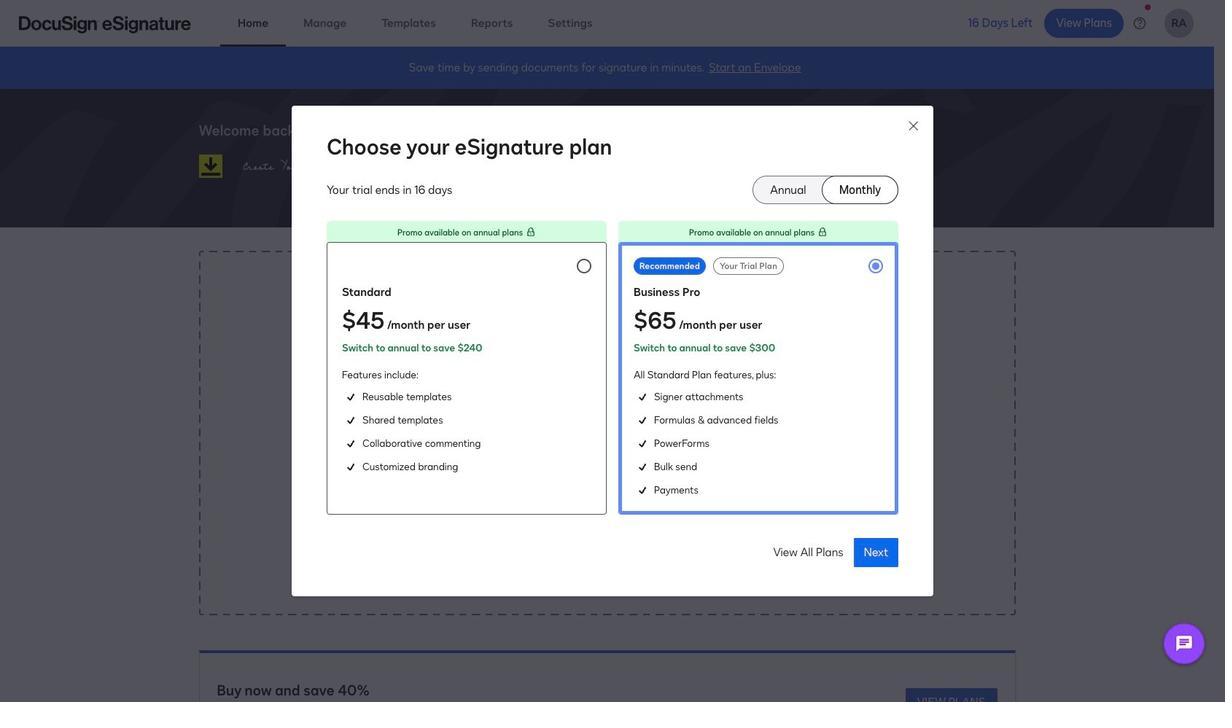 Task type: vqa. For each thing, say whether or not it's contained in the screenshot.
lock image on the left of the page
no



Task type: locate. For each thing, give the bounding box(es) containing it.
None radio
[[327, 242, 607, 515], [619, 242, 899, 515], [327, 242, 607, 515], [619, 242, 899, 515]]

option group
[[753, 176, 899, 204]]

docusignlogo image
[[199, 155, 222, 178]]

dialog
[[0, 0, 1226, 703]]

None radio
[[754, 177, 823, 204], [823, 177, 898, 204], [754, 177, 823, 204], [823, 177, 898, 204]]



Task type: describe. For each thing, give the bounding box(es) containing it.
docusign esignature image
[[19, 16, 191, 33]]



